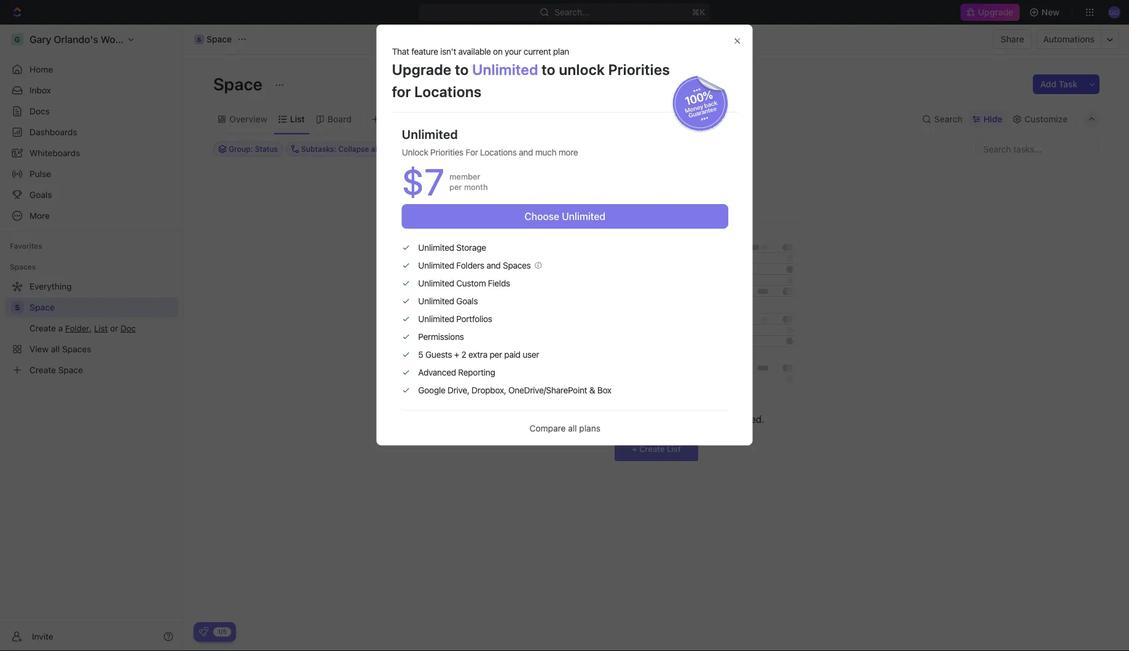 Task type: vqa. For each thing, say whether or not it's contained in the screenshot.


Task type: describe. For each thing, give the bounding box(es) containing it.
new button
[[1025, 2, 1067, 22]]

goals link
[[5, 185, 178, 205]]

automations
[[1044, 34, 1095, 44]]

upgrade for upgrade
[[978, 7, 1013, 17]]

add
[[1040, 79, 1057, 89]]

paid
[[504, 349, 521, 359]]

2 vertical spatial list
[[667, 444, 681, 453]]

overview
[[229, 114, 267, 124]]

unlimited for unlimited storage
[[418, 242, 454, 252]]

add task
[[1040, 79, 1078, 89]]

all
[[568, 423, 577, 433]]

plan
[[553, 46, 569, 57]]

choose unlimited button
[[402, 204, 728, 229]]

choose unlimited
[[525, 211, 606, 222]]

this space is empty. create a list to get started.
[[549, 413, 765, 425]]

plans
[[579, 423, 601, 433]]

is
[[600, 413, 608, 425]]

+ create list
[[632, 444, 681, 453]]

Search tasks... text field
[[976, 140, 1099, 158]]

⌘k
[[692, 7, 705, 17]]

guests
[[425, 349, 452, 359]]

month
[[464, 182, 488, 191]]

storage
[[456, 242, 486, 252]]

unlimited folders and spaces
[[418, 260, 531, 270]]

and inside unlimited unlock priorities for locations and much more
[[519, 147, 533, 157]]

reporting
[[458, 367, 495, 377]]

whiteboards link
[[5, 143, 178, 163]]

available
[[458, 46, 491, 57]]

choose
[[525, 211, 559, 222]]

unlimited portfolios
[[418, 314, 492, 324]]

for
[[466, 147, 478, 157]]

empty.
[[610, 413, 640, 425]]

sidebar navigation
[[0, 25, 184, 651]]

priorities for unlock
[[608, 61, 670, 78]]

a
[[675, 413, 680, 425]]

home link
[[5, 60, 178, 79]]

0 vertical spatial create
[[643, 413, 673, 425]]

member
[[450, 172, 480, 181]]

unlimited storage
[[418, 242, 486, 252]]

1 vertical spatial per
[[490, 349, 502, 359]]

space, , element inside the space tree
[[11, 301, 23, 314]]

&
[[589, 385, 595, 395]]

feature
[[411, 46, 438, 57]]

inbox link
[[5, 81, 178, 100]]

unlimited inside button
[[562, 211, 606, 222]]

inbox
[[30, 85, 51, 95]]

1 vertical spatial create
[[639, 444, 665, 453]]

that feature isn't available on your current plan
[[392, 46, 569, 57]]

google drive,
[[418, 385, 470, 395]]

home
[[30, 64, 53, 74]]

0 horizontal spatial +
[[454, 349, 459, 359]]

s for s
[[15, 303, 20, 312]]

whiteboards
[[30, 148, 80, 158]]

per inside member per month
[[450, 182, 462, 191]]

search
[[934, 114, 963, 124]]

board link
[[325, 111, 352, 128]]

1/5
[[218, 628, 227, 635]]

compare all plans
[[530, 423, 601, 433]]

upgrade to unlimited
[[392, 61, 538, 78]]

s for s space
[[197, 36, 201, 43]]

hide
[[984, 114, 1003, 124]]

assignees
[[512, 145, 549, 153]]

invite
[[32, 631, 53, 641]]

extra
[[469, 349, 487, 359]]

space inside tree
[[30, 302, 55, 312]]

1 horizontal spatial +
[[632, 444, 637, 453]]

space tree
[[5, 277, 178, 380]]

custom
[[456, 278, 486, 288]]



Task type: locate. For each thing, give the bounding box(es) containing it.
goals
[[30, 190, 52, 200], [456, 296, 478, 306]]

1 horizontal spatial s
[[197, 36, 201, 43]]

0 horizontal spatial s
[[15, 303, 20, 312]]

priorities for unlock
[[430, 147, 464, 157]]

0 vertical spatial s
[[197, 36, 201, 43]]

create left a at the right of page
[[643, 413, 673, 425]]

1 vertical spatial goals
[[456, 296, 478, 306]]

2
[[461, 349, 466, 359]]

pulse
[[30, 169, 51, 179]]

to
[[455, 61, 469, 78], [542, 61, 556, 78], [701, 413, 710, 425]]

0 vertical spatial per
[[450, 182, 462, 191]]

and
[[519, 147, 533, 157], [487, 260, 501, 270]]

spaces inside sidebar navigation
[[10, 263, 36, 271]]

customize button
[[1009, 111, 1072, 128]]

5
[[418, 349, 423, 359]]

list
[[290, 114, 305, 124], [683, 413, 699, 425], [667, 444, 681, 453]]

2 horizontal spatial to
[[701, 413, 710, 425]]

new
[[1042, 7, 1060, 17]]

unlimited
[[472, 61, 538, 78], [402, 127, 458, 141], [562, 211, 606, 222], [418, 242, 454, 252], [418, 260, 454, 270], [418, 278, 454, 288], [418, 296, 454, 306], [418, 314, 454, 324]]

get
[[713, 413, 728, 425]]

search button
[[918, 111, 967, 128]]

and up fields
[[487, 260, 501, 270]]

locations
[[480, 147, 517, 157]]

unlimited inside unlimited unlock priorities for locations and much more
[[402, 127, 458, 141]]

list down a at the right of page
[[667, 444, 681, 453]]

task
[[1059, 79, 1078, 89]]

+ down empty.
[[632, 444, 637, 453]]

1 horizontal spatial space, , element
[[194, 34, 204, 44]]

list left board link
[[290, 114, 305, 124]]

unlimited up unlock at the left top of page
[[402, 127, 458, 141]]

dashboards link
[[5, 122, 178, 142]]

dashboards
[[30, 127, 77, 137]]

upgrade down feature
[[392, 61, 452, 78]]

1 horizontal spatial upgrade
[[978, 7, 1013, 17]]

create down this space is empty. create a list to get started.
[[639, 444, 665, 453]]

advanced reporting
[[418, 367, 495, 377]]

0 horizontal spatial upgrade
[[392, 61, 452, 78]]

priorities inside to unlock priorities for locations
[[608, 61, 670, 78]]

share
[[1001, 34, 1024, 44]]

fields
[[488, 278, 510, 288]]

advanced
[[418, 367, 456, 377]]

to down current
[[542, 61, 556, 78]]

docs
[[30, 106, 50, 116]]

1 vertical spatial and
[[487, 260, 501, 270]]

0 vertical spatial list
[[290, 114, 305, 124]]

s inside tree
[[15, 303, 20, 312]]

1 horizontal spatial spaces
[[503, 260, 531, 270]]

overview link
[[227, 111, 267, 128]]

priorities
[[608, 61, 670, 78], [430, 147, 464, 157]]

0 vertical spatial goals
[[30, 190, 52, 200]]

to left get
[[701, 413, 710, 425]]

5 guests + 2 extra per paid user
[[418, 349, 539, 359]]

unlimited for unlimited folders and spaces
[[418, 260, 454, 270]]

portfolios
[[456, 314, 492, 324]]

for locations
[[392, 83, 482, 100]]

unlimited down unlimited storage
[[418, 260, 454, 270]]

box
[[597, 385, 612, 395]]

1 horizontal spatial to
[[542, 61, 556, 78]]

unlimited custom fields
[[418, 278, 510, 288]]

that
[[392, 46, 409, 57]]

0 vertical spatial space, , element
[[194, 34, 204, 44]]

google drive, dropbox, onedrive/sharepoint & box
[[418, 385, 612, 395]]

per left the paid
[[490, 349, 502, 359]]

space link
[[30, 298, 176, 317]]

unlimited for unlimited portfolios
[[418, 314, 454, 324]]

automations button
[[1037, 30, 1101, 49]]

favorites
[[10, 242, 42, 250]]

isn't
[[440, 46, 456, 57]]

goals down pulse
[[30, 190, 52, 200]]

0 horizontal spatial priorities
[[430, 147, 464, 157]]

per
[[450, 182, 462, 191], [490, 349, 502, 359]]

s
[[197, 36, 201, 43], [15, 303, 20, 312]]

spaces down 'favorites'
[[10, 263, 36, 271]]

+ left 2 in the left of the page
[[454, 349, 459, 359]]

1 horizontal spatial priorities
[[608, 61, 670, 78]]

unlock
[[402, 147, 428, 157]]

1 horizontal spatial goals
[[456, 296, 478, 306]]

0 vertical spatial upgrade
[[978, 7, 1013, 17]]

unlimited right "choose"
[[562, 211, 606, 222]]

0 horizontal spatial per
[[450, 182, 462, 191]]

0 horizontal spatial goals
[[30, 190, 52, 200]]

unlimited goals
[[418, 296, 478, 306]]

unlock
[[559, 61, 605, 78]]

list right a at the right of page
[[683, 413, 699, 425]]

1 vertical spatial upgrade
[[392, 61, 452, 78]]

0 vertical spatial and
[[519, 147, 533, 157]]

your
[[505, 46, 522, 57]]

upgrade for upgrade to unlimited
[[392, 61, 452, 78]]

1 horizontal spatial per
[[490, 349, 502, 359]]

permissions
[[418, 331, 464, 342]]

0 horizontal spatial list
[[290, 114, 305, 124]]

assignees button
[[497, 142, 554, 156]]

to inside to unlock priorities for locations
[[542, 61, 556, 78]]

pulse link
[[5, 164, 178, 184]]

customize
[[1025, 114, 1068, 124]]

0 horizontal spatial spaces
[[10, 263, 36, 271]]

upgrade link
[[961, 4, 1020, 21]]

compare all plans button
[[530, 423, 601, 433]]

spaces up fields
[[503, 260, 531, 270]]

to down the available
[[455, 61, 469, 78]]

priorities inside unlimited unlock priorities for locations and much more
[[430, 147, 464, 157]]

1 vertical spatial list
[[683, 413, 699, 425]]

unlimited for unlimited goals
[[418, 296, 454, 306]]

unlimited left storage
[[418, 242, 454, 252]]

more
[[559, 147, 578, 157]]

to unlock priorities for locations
[[392, 61, 670, 100]]

unlimited for unlimited custom fields
[[418, 278, 454, 288]]

onedrive/sharepoint
[[508, 385, 587, 395]]

share button
[[994, 30, 1032, 49]]

goals down unlimited custom fields
[[456, 296, 478, 306]]

dropbox,
[[472, 385, 506, 395]]

unlimited up permissions on the left
[[418, 314, 454, 324]]

0 vertical spatial priorities
[[608, 61, 670, 78]]

user
[[523, 349, 539, 359]]

folders
[[456, 260, 484, 270]]

0 horizontal spatial to
[[455, 61, 469, 78]]

space, , element
[[194, 34, 204, 44], [11, 301, 23, 314]]

0 vertical spatial +
[[454, 349, 459, 359]]

search...
[[555, 7, 590, 17]]

1 horizontal spatial and
[[519, 147, 533, 157]]

0 horizontal spatial space, , element
[[11, 301, 23, 314]]

compare
[[530, 423, 566, 433]]

priorities left 'for'
[[430, 147, 464, 157]]

this
[[549, 413, 567, 425]]

per down member
[[450, 182, 462, 191]]

1 vertical spatial priorities
[[430, 147, 464, 157]]

on
[[493, 46, 503, 57]]

favorites button
[[5, 239, 47, 253]]

unlimited unlock priorities for locations and much more
[[402, 127, 578, 157]]

unlimited down on
[[472, 61, 538, 78]]

unlimited up the unlimited portfolios
[[418, 296, 454, 306]]

unlimited for unlimited unlock priorities for locations and much more
[[402, 127, 458, 141]]

onboarding checklist button element
[[199, 627, 208, 637]]

current
[[524, 46, 551, 57]]

onboarding checklist button image
[[199, 627, 208, 637]]

docs link
[[5, 101, 178, 121]]

started.
[[730, 413, 765, 425]]

upgrade
[[978, 7, 1013, 17], [392, 61, 452, 78]]

unlimited up 'unlimited goals'
[[418, 278, 454, 288]]

2 horizontal spatial list
[[683, 413, 699, 425]]

1 vertical spatial +
[[632, 444, 637, 453]]

1 vertical spatial space, , element
[[11, 301, 23, 314]]

much
[[535, 147, 557, 157]]

priorities right unlock
[[608, 61, 670, 78]]

s inside s space
[[197, 36, 201, 43]]

goals inside sidebar navigation
[[30, 190, 52, 200]]

board
[[328, 114, 352, 124]]

1 vertical spatial s
[[15, 303, 20, 312]]

upgrade up share
[[978, 7, 1013, 17]]

1 horizontal spatial list
[[667, 444, 681, 453]]

0 horizontal spatial and
[[487, 260, 501, 270]]

list inside 'link'
[[290, 114, 305, 124]]

list link
[[288, 111, 305, 128]]

and left much
[[519, 147, 533, 157]]

hide button
[[969, 111, 1006, 128]]

add task button
[[1033, 74, 1085, 94]]



